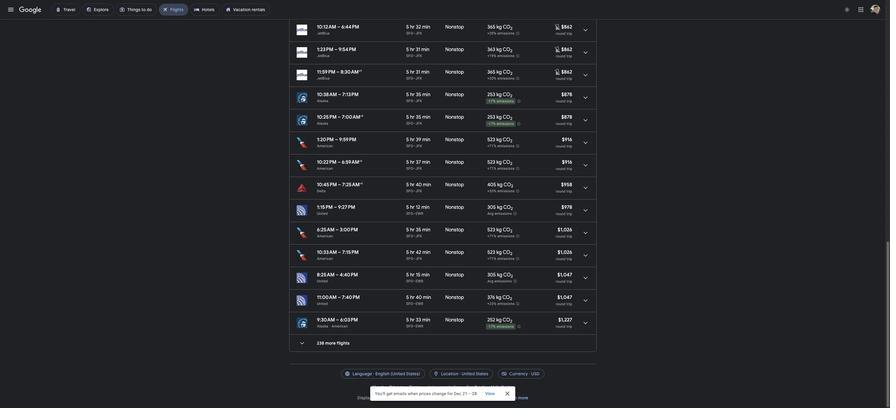 Task type: vqa. For each thing, say whether or not it's contained in the screenshot.
ago associated with Warming,
no



Task type: describe. For each thing, give the bounding box(es) containing it.
flights
[[337, 341, 350, 346]]

nonstop flight. element for 3:00 pm
[[446, 227, 464, 234]]

523 kg co 2 for 5 hr 37 min
[[488, 159, 513, 166]]

+23% emissions
[[488, 302, 515, 306]]

round for 6:59 am
[[556, 167, 566, 171]]

$862 for 6:44 pm
[[562, 24, 573, 30]]

862 us dollars text field for 363
[[562, 47, 573, 53]]

+ for 8:30 am
[[359, 69, 361, 73]]

1:23 pm
[[317, 47, 334, 53]]

round for 7:40 pm
[[556, 302, 566, 306]]

join user studies
[[428, 385, 461, 390]]

3 trip from the top
[[567, 77, 573, 81]]

5 for 7:40 pm
[[407, 295, 409, 301]]

leaves san francisco international airport at 8:25 am on thursday, december 21 and arrives at newark liberty international airport at 4:40 pm on thursday, december 21. element
[[317, 272, 358, 278]]

avg emissions for $978
[[488, 212, 512, 216]]

nonstop flight. element for 4:40 pm
[[446, 272, 464, 279]]

6:25 am
[[317, 227, 335, 233]]

min for 4:40 pm
[[422, 272, 430, 278]]

hr for 9:54 pm
[[411, 47, 415, 53]]

min for 7:25 am
[[423, 182, 432, 188]]

1047 US dollars text field
[[558, 295, 573, 301]]

2 for 7:13 pm
[[511, 94, 513, 99]]

view
[[486, 391, 496, 396]]

user
[[437, 385, 446, 390]]

405 kg co 2
[[488, 182, 514, 189]]

+20% emissions for 5 hr 31 min
[[488, 76, 515, 81]]

5 hr 35 min sfo – jfk for 7:13 pm
[[407, 92, 431, 103]]

- for 7:13 pm
[[488, 99, 489, 103]]

sfo for 6:03 pm
[[407, 324, 414, 329]]

253 for 7:13 pm
[[488, 92, 496, 98]]

2 for 6:44 pm
[[511, 26, 513, 31]]

displayed
[[358, 396, 377, 400]]

usd
[[532, 371, 540, 377]]

prices
[[420, 391, 431, 396]]

– inside the 5 hr 40 min sfo – jfk
[[414, 189, 416, 193]]

$878 for 7:00 am
[[562, 114, 573, 120]]

get
[[387, 391, 393, 396]]

11:59 pm – 8:30 am + 1
[[317, 69, 362, 75]]

Departure time: 10:38 AM. text field
[[317, 92, 337, 98]]

365 for 5 hr 31 min
[[488, 69, 496, 75]]

– inside "10:45 pm – 7:25 am + 1"
[[338, 182, 341, 188]]

10:38 am
[[317, 92, 337, 98]]

363 kg co 2
[[488, 47, 513, 54]]

ewr for 33
[[416, 324, 424, 329]]

1:15 pm – 9:27 pm united
[[317, 204, 356, 216]]

sfo for 7:13 pm
[[407, 99, 414, 103]]

10:33 am
[[317, 250, 337, 256]]

min for 7:40 pm
[[423, 295, 432, 301]]

2 for 7:25 am
[[512, 184, 514, 189]]

33
[[416, 317, 421, 323]]

help
[[492, 385, 500, 390]]

flight details. leaves san francisco international airport at 1:15 pm on thursday, december 21 and arrives at newark liberty international airport at 9:27 pm on thursday, december 21. image
[[579, 203, 593, 218]]

dec
[[454, 391, 462, 396]]

7:25 am
[[343, 182, 360, 188]]

11:59 pm
[[317, 69, 336, 75]]

from
[[419, 396, 429, 400]]

5 hr 35 min sfo – jfk for 7:00 am
[[407, 114, 431, 126]]

– inside 5 hr 12 min sfo – ewr
[[414, 212, 416, 216]]

523 kg co 2 for 5 hr 42 min
[[488, 250, 513, 256]]

8:25 am
[[317, 272, 335, 278]]

about link
[[369, 382, 387, 392]]

Departure time: 10:45 PM. text field
[[317, 182, 337, 188]]

5 for 3:00 pm
[[407, 227, 409, 233]]

3 alaska from the top
[[317, 324, 329, 329]]

american down 10:22 pm text field
[[317, 167, 333, 171]]

32
[[416, 24, 421, 30]]

you'll get emails when prices change for dec 21 – 28.
[[375, 391, 479, 396]]

feedback link
[[464, 382, 489, 392]]

365 kg co 2 for 5 hr 32 min
[[488, 24, 513, 31]]

nonstop for 6:44 pm
[[446, 24, 464, 30]]

jfk for 7:00 am
[[416, 121, 423, 126]]

min for 6:59 am
[[423, 159, 431, 165]]

ewr for 15
[[416, 279, 424, 283]]

– inside 10:25 pm – 7:00 am + 1
[[338, 114, 341, 120]]

sfo for 3:00 pm
[[407, 234, 414, 238]]

sfo for 9:59 pm
[[407, 144, 414, 148]]

emissions for 9:27 pm
[[495, 212, 512, 216]]

– inside 5 hr 40 min sfo – ewr
[[414, 302, 416, 306]]

2 for 6:03 pm
[[511, 319, 513, 324]]

916 US dollars text field
[[563, 159, 573, 165]]

change
[[433, 391, 447, 396]]

11:00 am
[[317, 295, 337, 301]]

878 US dollars text field
[[562, 92, 573, 98]]

total duration 5 hr 35 min. element for 7:00 am
[[407, 114, 446, 121]]

17% for 7:00 am
[[489, 122, 496, 126]]

studies
[[447, 385, 461, 390]]

$1,227 round trip
[[556, 317, 573, 329]]

emissions for 6:59 am
[[498, 167, 515, 171]]

Departure time: 9:30 AM. text field
[[317, 317, 335, 323]]

8:30 am
[[341, 69, 359, 75]]

1227 US dollars text field
[[559, 317, 573, 323]]

1:23 pm – 9:54 pm jetblue
[[317, 47, 356, 58]]

trip for 7:40 pm
[[567, 302, 573, 306]]

Departure time: 8:25 AM. text field
[[317, 272, 335, 278]]

nonstop flight. element for 7:40 pm
[[446, 295, 464, 302]]

0 vertical spatial more
[[326, 341, 336, 346]]

learn
[[507, 396, 518, 400]]

10:45 pm – 7:25 am + 1
[[317, 182, 363, 188]]

238 more flights
[[317, 341, 350, 346]]

min for 9:59 pm
[[423, 137, 431, 143]]

purchase
[[474, 396, 491, 400]]

37
[[416, 159, 421, 165]]

253 kg co 2 for 7:13 pm
[[488, 92, 513, 99]]

avg for 5 hr 15 min
[[488, 279, 494, 284]]

flight details. leaves san francisco international airport at 10:25 pm on thursday, december 21 and arrives at john f. kennedy international airport at 7:00 am on friday, december 22. image
[[579, 113, 593, 127]]

1 currencies from the left
[[378, 396, 398, 400]]

trip for 7:00 am
[[567, 122, 573, 126]]

sfo for 6:59 am
[[407, 167, 414, 171]]

you'll
[[375, 391, 386, 396]]

5 for 6:59 am
[[407, 159, 409, 165]]

Arrival time: 9:59 PM. text field
[[339, 137, 357, 143]]

– inside "5 hr 15 min sfo – ewr"
[[414, 279, 416, 283]]

1:15 pm
[[317, 204, 333, 210]]

– inside 11:00 am – 7:40 pm united
[[338, 295, 341, 301]]

21 – 28.
[[463, 391, 479, 396]]

– inside 10:12 am – 6:44 pm jetblue
[[338, 24, 341, 30]]

differ
[[408, 396, 418, 400]]

Departure time: 1:23 PM. text field
[[317, 47, 334, 53]]

flight details. leaves san francisco international airport at 10:12 am on thursday, december 21 and arrives at john f. kennedy international airport at 6:44 pm on thursday, december 21. image
[[579, 23, 593, 37]]

5 hr 32 min sfo – jfk
[[407, 24, 431, 35]]

+ for 7:25 am
[[360, 182, 362, 185]]

238
[[317, 341, 325, 346]]

6:25 am – 3:00 pm american
[[317, 227, 358, 238]]

nonstop for 6:59 am
[[446, 159, 464, 165]]

305 kg co 2 for $978
[[488, 204, 513, 211]]

Arrival time: 7:15 PM. text field
[[343, 250, 359, 256]]

avg for 5 hr 12 min
[[488, 212, 494, 216]]

9:54 pm
[[339, 47, 356, 53]]

this price for this flight doesn't include overhead bin access. if you need a carry-on bag, use the bags filter to update prices. image
[[555, 46, 562, 53]]

42
[[416, 250, 422, 256]]

+20% for 5 hr 31 min
[[488, 76, 497, 81]]

39
[[416, 137, 422, 143]]

round for 3:00 pm
[[556, 234, 566, 239]]

10:12 am – 6:44 pm jetblue
[[317, 24, 360, 35]]

flight details. leaves san francisco international airport at 10:22 pm on thursday, december 21 and arrives at john f. kennedy international airport at 6:59 am on friday, december 22. image
[[579, 158, 593, 173]]

8:25 am – 4:40 pm united
[[317, 272, 358, 283]]

+71% emissions for 5 hr 42 min
[[488, 257, 515, 261]]

Arrival time: 7:25 AM on  Friday, December 22. text field
[[343, 182, 363, 188]]

363
[[488, 47, 496, 53]]

5 hr 42 min sfo – jfk
[[407, 250, 431, 261]]

learn more link
[[507, 396, 529, 400]]

total duration 5 hr 31 min. element for 363
[[407, 47, 446, 54]]

change appearance image
[[841, 2, 855, 17]]

1:20 pm – 9:59 pm american
[[317, 137, 357, 148]]

trip for 6:59 am
[[567, 167, 573, 171]]

– inside 10:33 am – 7:15 pm american
[[338, 250, 341, 256]]

5 hr 39 min sfo – jfk
[[407, 137, 431, 148]]

6:44 pm
[[342, 24, 360, 30]]

252
[[488, 317, 496, 323]]

kg for 7:15 pm
[[497, 250, 502, 256]]

10:45 pm
[[317, 182, 337, 188]]

kg for 7:25 am
[[498, 182, 503, 188]]

1 round from the top
[[556, 32, 566, 36]]

united for 11:00 am
[[317, 302, 328, 306]]

958 US dollars text field
[[562, 182, 573, 188]]

emails
[[394, 391, 407, 396]]

31 for 8:30 am
[[416, 69, 421, 75]]

states
[[476, 371, 489, 377]]

305 kg co 2 for $1,047
[[488, 272, 513, 279]]

$1,227
[[559, 317, 573, 323]]

total duration 5 hr 39 min. element
[[407, 137, 446, 144]]

jfk for 9:54 pm
[[416, 54, 423, 58]]

Departure time: 10:25 PM. text field
[[317, 114, 337, 120]]

376 kg co 2
[[488, 295, 513, 302]]

– inside 5 hr 42 min sfo – jfk
[[414, 257, 416, 261]]

878 US dollars text field
[[562, 114, 573, 120]]

35 for 7:00 am
[[416, 114, 422, 120]]

10:38 am – 7:13 pm alaska
[[317, 92, 359, 103]]

leaves san francisco international airport at 9:30 am on thursday, december 21 and arrives at newark liberty international airport at 6:03 pm on thursday, december 21. element
[[317, 317, 358, 323]]

total duration 5 hr 32 min. element
[[407, 24, 446, 31]]

jfk for 7:15 pm
[[416, 257, 423, 261]]

1 for 6:59 am
[[361, 159, 363, 163]]

trip for 7:15 pm
[[567, 257, 573, 261]]

round for 7:13 pm
[[556, 99, 566, 103]]

$916 for 5 hr 37 min
[[563, 159, 573, 165]]

5 hr 15 min sfo – ewr
[[407, 272, 430, 283]]

english (united states)
[[376, 371, 421, 377]]

flight details. leaves san francisco international airport at 10:33 am on thursday, december 21 and arrives at john f. kennedy international airport at 7:15 pm on thursday, december 21. image
[[579, 248, 593, 263]]

– inside 11:59 pm – 8:30 am + 1
[[337, 69, 340, 75]]

kg for 6:59 am
[[497, 159, 502, 165]]

flight details. leaves san francisco international airport at 11:59 pm on thursday, december 21 and arrives at john f. kennedy international airport at 8:30 am on friday, december 22. image
[[579, 68, 593, 82]]

– inside 5 hr 32 min sfo – jfk
[[414, 31, 416, 35]]

+71% for 5 hr 39 min
[[488, 144, 497, 148]]

+33%
[[488, 189, 497, 193]]

3 jetblue from the top
[[317, 76, 330, 81]]

1047 US dollars text field
[[558, 272, 573, 278]]

flight details. leaves san francisco international airport at 6:25 am on thursday, december 21 and arrives at john f. kennedy international airport at 3:00 pm on thursday, december 21. image
[[579, 226, 593, 240]]

sfo for 8:30 am
[[407, 76, 414, 81]]

help center link
[[489, 382, 517, 392]]

2 round from the top
[[556, 54, 566, 58]]

to
[[469, 396, 472, 400]]

hr for 7:15 pm
[[411, 250, 415, 256]]

when
[[408, 391, 418, 396]]

flight details. leaves san francisco international airport at 10:38 am on thursday, december 21 and arrives at john f. kennedy international airport at 7:13 pm on thursday, december 21. image
[[579, 90, 593, 105]]

3 round from the top
[[556, 77, 566, 81]]

united states
[[462, 371, 489, 377]]

9:30 am
[[317, 317, 335, 323]]

view status
[[371, 387, 516, 401]]

– inside 5 hr 33 min sfo – ewr
[[414, 324, 416, 329]]

total duration 5 hr 31 min. element for 365
[[407, 69, 446, 76]]

– inside 1:23 pm – 9:54 pm jetblue
[[335, 47, 338, 53]]

5 for 4:40 pm
[[407, 272, 409, 278]]

total duration 5 hr 15 min. element
[[407, 272, 446, 279]]

2 currencies from the left
[[437, 396, 457, 400]]

7:40 pm
[[342, 295, 360, 301]]

3:00 pm
[[340, 227, 358, 233]]

238 more flights image
[[295, 336, 309, 351]]



Task type: locate. For each thing, give the bounding box(es) containing it.
$1,047 for 305
[[558, 272, 573, 278]]

avg up 376
[[488, 279, 494, 284]]

flight details. leaves san francisco international airport at 8:25 am on thursday, december 21 and arrives at newark liberty international airport at 4:40 pm on thursday, december 21. image
[[579, 271, 593, 285]]

this price for this flight doesn't include overhead bin access. if you need a carry-on bag, use the bags filter to update prices. image for 5 hr 31 min
[[555, 68, 562, 76]]

11 trip from the top
[[567, 257, 573, 261]]

2 inside 252 kg co 2
[[511, 319, 513, 324]]

4 ewr from the top
[[416, 324, 424, 329]]

1 right 8:30 am
[[361, 69, 362, 73]]

862 us dollars text field for 365
[[562, 24, 573, 30]]

hr inside 5 hr 37 min sfo – jfk
[[411, 159, 415, 165]]

40 down "5 hr 15 min sfo – ewr"
[[416, 295, 422, 301]]

8 trip from the top
[[567, 189, 573, 194]]

jetblue down 10:12 am text box
[[317, 31, 330, 35]]

ewr down '15'
[[416, 279, 424, 283]]

0 vertical spatial 305
[[488, 204, 496, 210]]

kg inside 376 kg co 2
[[497, 295, 502, 301]]

12 round from the top
[[556, 280, 566, 284]]

6 5 from the top
[[407, 137, 409, 143]]

1 right 6:59 am
[[361, 159, 363, 163]]

4 trip from the top
[[567, 99, 573, 103]]

2 vertical spatial 35
[[416, 227, 422, 233]]

more right learn
[[519, 396, 529, 400]]

0 vertical spatial alaska
[[317, 99, 329, 103]]

used
[[458, 396, 467, 400]]

1 vertical spatial 862 us dollars text field
[[562, 47, 573, 53]]

8 round from the top
[[556, 189, 566, 194]]

Arrival time: 9:27 PM. text field
[[338, 204, 356, 210]]

min inside 5 hr 32 min sfo – jfk
[[423, 24, 431, 30]]

– inside 1:15 pm – 9:27 pm united
[[334, 204, 337, 210]]

trip down $1,047 text box
[[567, 280, 573, 284]]

3 35 from the top
[[416, 227, 422, 233]]

Arrival time: 6:03 PM. text field
[[341, 317, 358, 323]]

united down 11:00 am
[[317, 302, 328, 306]]

trip down $916 text box
[[567, 144, 573, 148]]

$1,026 down $978 round trip
[[558, 227, 573, 233]]

0 vertical spatial this price for this flight doesn't include overhead bin access. if you need a carry-on bag, use the bags filter to update prices. image
[[555, 23, 562, 31]]

ewr inside 5 hr 33 min sfo – ewr
[[416, 324, 424, 329]]

2 vertical spatial -
[[488, 325, 489, 329]]

american down departure time: 10:33 am. text box
[[317, 257, 333, 261]]

jetblue for 10:12 am
[[317, 31, 330, 35]]

523 kg co 2
[[488, 137, 513, 144], [488, 159, 513, 166], [488, 227, 513, 234], [488, 250, 513, 256]]

$958 round trip
[[556, 182, 573, 194]]

2 $1,026 from the top
[[558, 250, 573, 256]]

hr for 9:59 pm
[[411, 137, 415, 143]]

sfo for 7:00 am
[[407, 121, 414, 126]]

916 US dollars text field
[[563, 137, 573, 143]]

$916 round trip up $916 text field
[[556, 137, 573, 148]]

1 35 from the top
[[416, 92, 422, 98]]

1 vertical spatial 305
[[488, 272, 496, 278]]

min inside 5 hr 42 min sfo – jfk
[[423, 250, 431, 256]]

nonstop flight. element
[[446, 24, 464, 31], [446, 47, 464, 54], [446, 69, 464, 76], [446, 92, 464, 99], [446, 114, 464, 121], [446, 137, 464, 144], [446, 159, 464, 166], [446, 182, 464, 189], [446, 204, 464, 211], [446, 227, 464, 234], [446, 250, 464, 256], [446, 272, 464, 279], [446, 295, 464, 302], [446, 317, 464, 324]]

8 nonstop flight. element from the top
[[446, 182, 464, 189]]

trip inside $958 round trip
[[567, 189, 573, 194]]

min for 7:13 pm
[[423, 92, 431, 98]]

+ inside 11:59 pm – 8:30 am + 1
[[359, 69, 361, 73]]

1 $916 from the top
[[563, 137, 573, 143]]

0 vertical spatial 35
[[416, 92, 422, 98]]

0 vertical spatial 40
[[416, 182, 422, 188]]

alaska down 10:25 pm "text box"
[[317, 121, 329, 126]]

7:15 pm
[[343, 250, 359, 256]]

leaves san francisco international airport at 1:20 pm on thursday, december 21 and arrives at john f. kennedy international airport at 9:59 pm on thursday, december 21. element
[[317, 137, 357, 143]]

2 vertical spatial alaska
[[317, 324, 329, 329]]

Arrival time: 6:59 AM on  Friday, December 22. text field
[[342, 159, 363, 165]]

1 vertical spatial 365 kg co 2
[[488, 69, 513, 76]]

total duration 5 hr 42 min. element
[[407, 250, 446, 256]]

2 365 kg co 2 from the top
[[488, 69, 513, 76]]

1 vertical spatial this price for this flight doesn't include overhead bin access. if you need a carry-on bag, use the bags filter to update prices. image
[[555, 68, 562, 76]]

5
[[407, 24, 409, 30], [407, 47, 409, 53], [407, 69, 409, 75], [407, 92, 409, 98], [407, 114, 409, 120], [407, 137, 409, 143], [407, 159, 409, 165], [407, 182, 409, 188], [407, 204, 409, 210], [407, 227, 409, 233], [407, 250, 409, 256], [407, 272, 409, 278], [407, 295, 409, 301], [407, 317, 409, 323]]

emissions for 9:54 pm
[[498, 54, 515, 58]]

avg emissions down +33% emissions
[[488, 212, 512, 216]]

trip down $1,026 text box
[[567, 234, 573, 239]]

total duration 5 hr 40 min. element down "5 hr 15 min sfo – ewr"
[[407, 295, 446, 302]]

3 523 from the top
[[488, 227, 496, 233]]

leaves san francisco international airport at 11:59 pm on thursday, december 21 and arrives at john f. kennedy international airport at 8:30 am on friday, december 22. element
[[317, 69, 362, 75]]

Departure time: 10:33 AM. text field
[[317, 250, 337, 256]]

0 vertical spatial avg emissions
[[488, 212, 512, 216]]

round for 7:15 pm
[[556, 257, 566, 261]]

sfo for 9:54 pm
[[407, 54, 414, 58]]

round down 878 us dollars text field
[[556, 122, 566, 126]]

co for 9:27 pm
[[504, 204, 511, 210]]

– inside 5 hr 39 min sfo – jfk
[[414, 144, 416, 148]]

1 vertical spatial total duration 5 hr 31 min. element
[[407, 69, 446, 76]]

5 inside "5 hr 15 min sfo – ewr"
[[407, 272, 409, 278]]

join user studies link
[[425, 382, 464, 392]]

this price for this flight doesn't include overhead bin access. if you need a carry-on bag, use the bags filter to update prices. image
[[555, 23, 562, 31], [555, 68, 562, 76]]

round down $978 at right bottom
[[556, 212, 566, 216]]

4 nonstop flight. element from the top
[[446, 92, 464, 99]]

1 +20% emissions from the top
[[488, 31, 515, 36]]

round inside $978 round trip
[[556, 212, 566, 216]]

ewr up 33
[[416, 302, 424, 306]]

round down $1,227
[[556, 325, 566, 329]]

ewr inside 5 hr 40 min sfo – ewr
[[416, 302, 424, 306]]

co inside 252 kg co 2
[[503, 317, 511, 323]]

0 vertical spatial 31
[[416, 47, 421, 53]]

1 right 7:25 am
[[362, 182, 363, 185]]

center
[[502, 385, 514, 390]]

0 vertical spatial $916 round trip
[[556, 137, 573, 148]]

2 $1,047 from the top
[[558, 295, 573, 301]]

hr inside "5 hr 15 min sfo – ewr"
[[411, 272, 415, 278]]

4:40 pm
[[340, 272, 358, 278]]

+71%
[[488, 144, 497, 148], [488, 167, 497, 171], [488, 234, 497, 238], [488, 257, 497, 261]]

13 nonstop flight. element from the top
[[446, 295, 464, 302]]

avg down +33%
[[488, 212, 494, 216]]

6:03 pm
[[341, 317, 358, 323]]

round down $1,026 text box
[[556, 234, 566, 239]]

$862 left "flight details. leaves san francisco international airport at 10:12 am on thursday, december 21 and arrives at john f. kennedy international airport at 6:44 pm on thursday, december 21." image
[[562, 24, 573, 30]]

currency
[[510, 371, 528, 377]]

hr inside the 5 hr 40 min sfo – jfk
[[411, 182, 415, 188]]

3 5 hr 35 min sfo – jfk from the top
[[407, 227, 431, 238]]

Departure time: 1:20 PM. text field
[[317, 137, 334, 143]]

2 vertical spatial $862
[[562, 69, 573, 75]]

kg for 9:54 pm
[[497, 47, 502, 53]]

total duration 5 hr 37 min. element
[[407, 159, 446, 166]]

trip down $978 at right bottom
[[567, 212, 573, 216]]

trip inside $978 round trip
[[567, 212, 573, 216]]

kg
[[497, 24, 502, 30], [497, 47, 502, 53], [497, 69, 502, 75], [497, 92, 502, 98], [497, 114, 502, 120], [497, 137, 502, 143], [497, 159, 502, 165], [498, 182, 503, 188], [497, 204, 503, 210], [497, 227, 502, 233], [497, 250, 502, 256], [497, 272, 503, 278], [497, 295, 502, 301], [497, 317, 502, 323]]

leaves san francisco international airport at 10:38 am on thursday, december 21 and arrives at john f. kennedy international airport at 7:13 pm on thursday, december 21. element
[[317, 92, 359, 98]]

nonstop for 7:13 pm
[[446, 92, 464, 98]]

2 alaska from the top
[[317, 121, 329, 126]]

1 inside 10:25 pm – 7:00 am + 1
[[362, 114, 364, 118]]

Arrival time: 9:54 PM. text field
[[339, 47, 356, 53]]

leaves san francisco international airport at 10:25 pm on thursday, december 21 and arrives at john f. kennedy international airport at 7:00 am on friday, december 22. element
[[317, 114, 364, 120]]

nonstop for 9:27 pm
[[446, 204, 464, 210]]

jfk for 7:13 pm
[[416, 99, 423, 103]]

united
[[317, 212, 328, 216], [317, 279, 328, 283], [317, 302, 328, 306], [462, 371, 475, 377]]

Departure time: 11:59 PM. text field
[[317, 69, 336, 75]]

1 total duration 5 hr 31 min. element from the top
[[407, 47, 446, 54]]

9:30 am – 6:03 pm
[[317, 317, 358, 323]]

3 round trip from the top
[[556, 77, 573, 81]]

min inside 5 hr 40 min sfo – ewr
[[423, 295, 432, 301]]

3 $862 from the top
[[562, 69, 573, 75]]

1 vertical spatial more
[[519, 396, 529, 400]]

2 5 hr 31 min sfo – jfk from the top
[[407, 69, 430, 81]]

round down $916 text field
[[556, 167, 566, 171]]

– inside 6:25 am – 3:00 pm american
[[336, 227, 339, 233]]

1 -17% emissions from the top
[[488, 99, 514, 103]]

2 inside 376 kg co 2
[[510, 296, 513, 302]]

nonstop flight. element for 6:59 am
[[446, 159, 464, 166]]

1 inside 10:22 pm – 6:59 am + 1
[[361, 159, 363, 163]]

leaves san francisco international airport at 6:25 am on thursday, december 21 and arrives at john f. kennedy international airport at 3:00 pm on thursday, december 21. element
[[317, 227, 358, 233]]

+71% emissions for 5 hr 35 min
[[488, 234, 515, 238]]

trip down $1,026 text field
[[567, 257, 573, 261]]

0 vertical spatial 305 kg co 2
[[488, 204, 513, 211]]

$878 round trip up 878 us dollars text field
[[556, 92, 573, 103]]

1 alaska from the top
[[317, 99, 329, 103]]

0 vertical spatial $1,026 round trip
[[556, 227, 573, 239]]

nonstop flight. element for 7:00 am
[[446, 114, 464, 121]]

sfo inside 5 hr 12 min sfo – ewr
[[407, 212, 414, 216]]

sfo inside "5 hr 15 min sfo – ewr"
[[407, 279, 414, 283]]

sfo inside 5 hr 39 min sfo – jfk
[[407, 144, 414, 148]]

displayed currencies may differ from the currencies used to purchase flights. learn more
[[358, 396, 529, 400]]

1 vertical spatial $1,047
[[558, 295, 573, 301]]

trip down $916 text field
[[567, 167, 573, 171]]

0 vertical spatial round trip
[[556, 32, 573, 36]]

trip up 862 us dollars text field
[[567, 54, 573, 58]]

2 vertical spatial total duration 5 hr 35 min. element
[[407, 227, 446, 234]]

0 vertical spatial jetblue
[[317, 31, 330, 35]]

leaves san francisco international airport at 1:23 pm on thursday, december 21 and arrives at john f. kennedy international airport at 9:54 pm on thursday, december 21. element
[[317, 47, 356, 53]]

alaska down 9:30 am on the bottom left of page
[[317, 324, 329, 329]]

1 vertical spatial $916
[[563, 159, 573, 165]]

10:12 am
[[317, 24, 337, 30]]

avg emissions up 376 kg co 2
[[488, 279, 512, 284]]

round trip up this price for this flight doesn't include overhead bin access. if you need a carry-on bag, use the bags filter to update prices. icon
[[556, 32, 573, 36]]

kg inside 363 kg co 2
[[497, 47, 502, 53]]

for
[[448, 391, 453, 396]]

365 kg co 2 down +19% emissions
[[488, 69, 513, 76]]

sfo inside 5 hr 40 min sfo – ewr
[[407, 302, 414, 306]]

ewr down 33
[[416, 324, 424, 329]]

1 avg from the top
[[488, 212, 494, 216]]

$1,026 round trip for 5 hr 42 min
[[556, 250, 573, 261]]

862 us dollars text field left "flight details. leaves san francisco international airport at 10:12 am on thursday, december 21 and arrives at john f. kennedy international airport at 6:44 pm on thursday, december 21." image
[[562, 24, 573, 30]]

currencies down privacy link
[[378, 396, 398, 400]]

40 for 7:25 am
[[416, 182, 422, 188]]

3 +71% from the top
[[488, 234, 497, 238]]

7:13 pm
[[343, 92, 359, 98]]

40 for 7:40 pm
[[416, 295, 422, 301]]

1 vertical spatial $916 round trip
[[556, 159, 573, 171]]

10 round from the top
[[556, 234, 566, 239]]

alaska
[[317, 99, 329, 103], [317, 121, 329, 126], [317, 324, 329, 329]]

5 hr 31 min sfo – jfk for 8:30 am
[[407, 69, 430, 81]]

this price for this flight doesn't include overhead bin access. if you need a carry-on bag, use the bags filter to update prices. image up this price for this flight doesn't include overhead bin access. if you need a carry-on bag, use the bags filter to update prices. icon
[[555, 23, 562, 31]]

privacy link
[[387, 382, 407, 392]]

+20% emissions
[[488, 31, 515, 36], [488, 76, 515, 81]]

1 vertical spatial -
[[488, 122, 489, 126]]

hr for 7:25 am
[[411, 182, 415, 188]]

nonstop for 7:00 am
[[446, 114, 464, 120]]

american inside 10:33 am – 7:15 pm american
[[317, 257, 333, 261]]

1 inside "10:45 pm – 7:25 am + 1"
[[362, 182, 363, 185]]

4 +71% from the top
[[488, 257, 497, 261]]

total duration 5 hr 31 min. element
[[407, 47, 446, 54], [407, 69, 446, 76]]

1 $878 round trip from the top
[[556, 92, 573, 103]]

1 vertical spatial 253
[[488, 114, 496, 120]]

5 for 7:13 pm
[[407, 92, 409, 98]]

+19%
[[488, 54, 497, 58]]

14 sfo from the top
[[407, 324, 414, 329]]

0 vertical spatial 5 hr 31 min sfo – jfk
[[407, 47, 430, 58]]

6:59 am
[[342, 159, 360, 165]]

5 hr 33 min sfo – ewr
[[407, 317, 431, 329]]

jfk inside 5 hr 32 min sfo – jfk
[[416, 31, 423, 35]]

1 vertical spatial +20% emissions
[[488, 76, 515, 81]]

hr inside 5 hr 32 min sfo – jfk
[[411, 24, 415, 30]]

$916 left flight details. leaves san francisco international airport at 10:22 pm on thursday, december 21 and arrives at john f. kennedy international airport at 6:59 am on friday, december 22. image
[[563, 159, 573, 165]]

1 jfk from the top
[[416, 31, 423, 35]]

1026 US dollars text field
[[558, 250, 573, 256]]

$916 round trip up $958
[[556, 159, 573, 171]]

1 trip from the top
[[567, 32, 573, 36]]

0 vertical spatial 253 kg co 2
[[488, 92, 513, 99]]

5 for 6:44 pm
[[407, 24, 409, 30]]

emissions for 8:30 am
[[498, 76, 515, 81]]

round down $1,026 text field
[[556, 257, 566, 261]]

305 for 5 hr 15 min
[[488, 272, 496, 278]]

co for 8:30 am
[[503, 69, 511, 75]]

round inside $958 round trip
[[556, 189, 566, 194]]

7 jfk from the top
[[416, 167, 423, 171]]

2 for 9:59 pm
[[511, 139, 513, 144]]

american down leaves san francisco international airport at 9:30 am on thursday, december 21 and arrives at newark liberty international airport at 6:03 pm on thursday, december 21. element
[[332, 324, 348, 329]]

co for 4:40 pm
[[504, 272, 511, 278]]

10 trip from the top
[[567, 234, 573, 239]]

round down 862 us dollars text field
[[556, 77, 566, 81]]

1 total duration 5 hr 40 min. element from the top
[[407, 182, 446, 189]]

hr inside 5 hr 33 min sfo – ewr
[[411, 317, 415, 323]]

Departure time: 1:15 PM. text field
[[317, 204, 333, 210]]

10:22 pm – 6:59 am + 1
[[317, 159, 363, 165]]

253
[[488, 92, 496, 98], [488, 114, 496, 120]]

1 vertical spatial +20%
[[488, 76, 497, 81]]

8 sfo from the top
[[407, 189, 414, 193]]

252 kg co 2
[[488, 317, 513, 324]]

leaves san francisco international airport at 10:12 am on thursday, december 21 and arrives at john f. kennedy international airport at 6:44 pm on thursday, december 21. element
[[317, 24, 360, 30]]

2 $862 from the top
[[562, 47, 573, 53]]

+33% emissions
[[488, 189, 515, 193]]

0 vertical spatial $1,047 round trip
[[556, 272, 573, 284]]

5 for 9:27 pm
[[407, 204, 409, 210]]

2 nonstop flight. element from the top
[[446, 47, 464, 54]]

6 jfk from the top
[[416, 144, 423, 148]]

5 inside 5 hr 39 min sfo – jfk
[[407, 137, 409, 143]]

1 vertical spatial alaska
[[317, 121, 329, 126]]

ewr for 12
[[416, 212, 424, 216]]

total duration 5 hr 40 min. element
[[407, 182, 446, 189], [407, 295, 446, 302]]

hr inside 5 hr 40 min sfo – ewr
[[411, 295, 415, 301]]

1 305 kg co 2 from the top
[[488, 204, 513, 211]]

2 inside 405 kg co 2
[[512, 184, 514, 189]]

flights.
[[492, 396, 506, 400]]

$916 left flight details. leaves san francisco international airport at 1:20 pm on thursday, december 21 and arrives at john f. kennedy international airport at 9:59 pm on thursday, december 21. image
[[563, 137, 573, 143]]

language
[[353, 371, 372, 377]]

american inside 6:25 am – 3:00 pm american
[[317, 234, 333, 238]]

305 kg co 2 down +33% emissions
[[488, 204, 513, 211]]

10:25 pm
[[317, 114, 337, 120]]

sfo inside the 5 hr 40 min sfo – jfk
[[407, 189, 414, 193]]

2 vertical spatial jetblue
[[317, 76, 330, 81]]

– inside 5 hr 37 min sfo – jfk
[[414, 167, 416, 171]]

round trip for 9:54 pm
[[556, 54, 573, 58]]

about
[[372, 385, 384, 390]]

total duration 5 hr 33 min. element
[[407, 317, 446, 324]]

+ inside 10:22 pm – 6:59 am + 1
[[360, 159, 361, 163]]

8 5 from the top
[[407, 182, 409, 188]]

sfo inside 5 hr 42 min sfo – jfk
[[407, 257, 414, 261]]

ewr for 40
[[416, 302, 424, 306]]

0 vertical spatial +20%
[[488, 31, 497, 36]]

Departure time: 11:00 AM. text field
[[317, 295, 337, 301]]

862 US dollars text field
[[562, 24, 573, 30], [562, 47, 573, 53]]

0 vertical spatial 17%
[[489, 99, 496, 103]]

3 +71% emissions from the top
[[488, 234, 515, 238]]

min for 6:03 pm
[[423, 317, 431, 323]]

+20% down +19% on the right
[[488, 76, 497, 81]]

0 vertical spatial +20% emissions
[[488, 31, 515, 36]]

kg for 7:40 pm
[[497, 295, 502, 301]]

+19% emissions
[[488, 54, 515, 58]]

sfo for 4:40 pm
[[407, 279, 414, 283]]

0 vertical spatial $916
[[563, 137, 573, 143]]

4 sfo from the top
[[407, 99, 414, 103]]

2 862 us dollars text field from the top
[[562, 47, 573, 53]]

leaves san francisco international airport at 10:33 am on thursday, december 21 and arrives at john f. kennedy international airport at 7:15 pm on thursday, december 21. element
[[317, 250, 359, 256]]

more right 238
[[326, 341, 336, 346]]

round down $1,047 text box
[[556, 280, 566, 284]]

co inside 376 kg co 2
[[503, 295, 510, 301]]

american down 1:20 pm
[[317, 144, 333, 148]]

trip for 9:59 pm
[[567, 144, 573, 148]]

this price for this flight doesn't include overhead bin access. if you need a carry-on bag, use the bags filter to update prices. image down this price for this flight doesn't include overhead bin access. if you need a carry-on bag, use the bags filter to update prices. icon
[[555, 68, 562, 76]]

5 nonstop flight. element from the top
[[446, 114, 464, 121]]

american inside 1:20 pm – 9:59 pm american
[[317, 144, 333, 148]]

ewr down 12
[[416, 212, 424, 216]]

$1,026 round trip up $1,047 text box
[[556, 250, 573, 261]]

kg for 7:13 pm
[[497, 92, 502, 98]]

– inside 10:22 pm – 6:59 am + 1
[[338, 159, 341, 165]]

1 vertical spatial total duration 5 hr 40 min. element
[[407, 295, 446, 302]]

5 hr 12 min sfo – ewr
[[407, 204, 430, 216]]

american down departure time: 6:25 am. text box
[[317, 234, 333, 238]]

1 vertical spatial $878 round trip
[[556, 114, 573, 126]]

nonstop for 4:40 pm
[[446, 272, 464, 278]]

11 nonstop flight. element from the top
[[446, 250, 464, 256]]

trip down 878 us dollars text box
[[567, 99, 573, 103]]

7 trip from the top
[[567, 167, 573, 171]]

sfo inside 5 hr 37 min sfo – jfk
[[407, 167, 414, 171]]

1 vertical spatial avg emissions
[[488, 279, 512, 284]]

$1,026 for 5 hr 42 min
[[558, 250, 573, 256]]

nonstop for 3:00 pm
[[446, 227, 464, 233]]

trip left "flight details. leaves san francisco international airport at 10:12 am on thursday, december 21 and arrives at john f. kennedy international airport at 6:44 pm on thursday, december 21." image
[[567, 32, 573, 36]]

– inside 1:20 pm – 9:59 pm american
[[335, 137, 338, 143]]

-17% emissions
[[488, 99, 514, 103], [488, 122, 514, 126], [488, 325, 514, 329]]

2 vertical spatial 5 hr 35 min sfo – jfk
[[407, 227, 431, 238]]

3 ewr from the top
[[416, 302, 424, 306]]

min inside 5 hr 39 min sfo – jfk
[[423, 137, 431, 143]]

2 trip from the top
[[567, 54, 573, 58]]

$878 round trip up $916 text box
[[556, 114, 573, 126]]

305 kg co 2 up 376 kg co 2
[[488, 272, 513, 279]]

delta
[[317, 189, 326, 193]]

currencies
[[378, 396, 398, 400], [437, 396, 457, 400]]

round down $916 text box
[[556, 144, 566, 148]]

5 hr 40 min sfo – ewr
[[407, 295, 432, 306]]

$1,047 round trip up $1,227
[[556, 295, 573, 306]]

jfk inside 5 hr 39 min sfo – jfk
[[416, 144, 423, 148]]

13 hr from the top
[[411, 295, 415, 301]]

$1,047 left flight details. leaves san francisco international airport at 8:25 am on thursday, december 21 and arrives at newark liberty international airport at 4:40 pm on thursday, december 21. image
[[558, 272, 573, 278]]

978 US dollars text field
[[562, 204, 573, 210]]

12 trip from the top
[[567, 280, 573, 284]]

2 305 from the top
[[488, 272, 496, 278]]

5 inside the 5 hr 40 min sfo – jfk
[[407, 182, 409, 188]]

1 vertical spatial 365
[[488, 69, 496, 75]]

states)
[[407, 371, 421, 377]]

2 365 from the top
[[488, 69, 496, 75]]

0 vertical spatial 365 kg co 2
[[488, 24, 513, 31]]

jetblue down 11:59 pm on the top left
[[317, 76, 330, 81]]

305 up 376
[[488, 272, 496, 278]]

2 17% from the top
[[489, 122, 496, 126]]

12 sfo from the top
[[407, 279, 414, 283]]

Arrival time: 6:44 PM. text field
[[342, 24, 360, 30]]

nonstop flight. element for 9:54 pm
[[446, 47, 464, 54]]

– inside the 10:38 am – 7:13 pm alaska
[[338, 92, 341, 98]]

2 for 7:15 pm
[[511, 251, 513, 256]]

ewr inside "5 hr 15 min sfo – ewr"
[[416, 279, 424, 283]]

0 vertical spatial $878 round trip
[[556, 92, 573, 103]]

leaves san francisco international airport at 10:22 pm on thursday, december 21 and arrives at john f. kennedy international airport at 6:59 am on friday, december 22. element
[[317, 159, 363, 165]]

emissions for 6:44 pm
[[498, 31, 515, 36]]

flight details. leaves san francisco international airport at 1:23 pm on thursday, december 21 and arrives at john f. kennedy international airport at 9:54 pm on thursday, december 21. image
[[579, 45, 593, 60]]

trip down 1047 us dollars text field
[[567, 302, 573, 306]]

9:59 pm
[[339, 137, 357, 143]]

leaves san francisco international airport at 11:00 am on thursday, december 21 and arrives at newark liberty international airport at 7:40 pm on thursday, december 21. element
[[317, 295, 360, 301]]

0 vertical spatial 253
[[488, 92, 496, 98]]

total duration 5 hr 40 min. element down 5 hr 37 min sfo – jfk
[[407, 182, 446, 189]]

2 vertical spatial 17%
[[489, 325, 496, 329]]

united for 1:15 pm
[[317, 212, 328, 216]]

1 31 from the top
[[416, 47, 421, 53]]

1 ewr from the top
[[416, 212, 424, 216]]

united inside 11:00 am – 7:40 pm united
[[317, 302, 328, 306]]

kg for 9:59 pm
[[497, 137, 502, 143]]

365 down +19% on the right
[[488, 69, 496, 75]]

co inside 363 kg co 2
[[503, 47, 511, 53]]

nonstop flight. element for 7:15 pm
[[446, 250, 464, 256]]

Departure time: 6:25 AM. text field
[[317, 227, 335, 233]]

0 vertical spatial 365
[[488, 24, 496, 30]]

united inside 1:15 pm – 9:27 pm united
[[317, 212, 328, 216]]

0 horizontal spatial more
[[326, 341, 336, 346]]

total duration 5 hr 35 min. element
[[407, 92, 446, 99], [407, 114, 446, 121], [407, 227, 446, 234]]

trip for 6:03 pm
[[567, 325, 573, 329]]

2 5 hr 35 min sfo – jfk from the top
[[407, 114, 431, 126]]

0 vertical spatial 5 hr 35 min sfo – jfk
[[407, 92, 431, 103]]

nonstop flight. element for 6:44 pm
[[446, 24, 464, 31]]

total duration 5 hr 35 min. element for 7:13 pm
[[407, 92, 446, 99]]

co inside 405 kg co 2
[[504, 182, 512, 188]]

min inside 5 hr 12 min sfo – ewr
[[422, 204, 430, 210]]

hr for 3:00 pm
[[411, 227, 415, 233]]

0 vertical spatial total duration 5 hr 35 min. element
[[407, 92, 446, 99]]

co for 6:59 am
[[503, 159, 511, 165]]

862 US dollars text field
[[562, 69, 573, 75]]

ewr inside 5 hr 12 min sfo – ewr
[[416, 212, 424, 216]]

(united
[[391, 371, 406, 377]]

Arrival time: 3:00 PM. text field
[[340, 227, 358, 233]]

1 vertical spatial $1,047 round trip
[[556, 295, 573, 306]]

17%
[[489, 99, 496, 103], [489, 122, 496, 126], [489, 325, 496, 329]]

5 hr from the top
[[411, 114, 415, 120]]

$1,026 round trip up $1,026 text field
[[556, 227, 573, 239]]

3 sfo from the top
[[407, 76, 414, 81]]

leaves san francisco international airport at 10:45 pm on thursday, december 21 and arrives at john f. kennedy international airport at 7:25 am on friday, december 22. element
[[317, 182, 363, 188]]

jfk inside 5 hr 42 min sfo – jfk
[[416, 257, 423, 261]]

round down this price for this flight doesn't include overhead bin access. if you need a carry-on bag, use the bags filter to update prices. icon
[[556, 54, 566, 58]]

1 vertical spatial $878
[[562, 114, 573, 120]]

round for 4:40 pm
[[556, 280, 566, 284]]

7 sfo from the top
[[407, 167, 414, 171]]

2
[[511, 26, 513, 31], [511, 48, 513, 54], [511, 71, 513, 76], [511, 94, 513, 99], [511, 116, 513, 121], [511, 139, 513, 144], [511, 161, 513, 166], [512, 184, 514, 189], [511, 206, 513, 211], [511, 229, 513, 234], [511, 251, 513, 256], [511, 274, 513, 279], [510, 296, 513, 302], [511, 319, 513, 324]]

1 vertical spatial 17%
[[489, 122, 496, 126]]

$1,047
[[558, 272, 573, 278], [558, 295, 573, 301]]

0 vertical spatial total duration 5 hr 40 min. element
[[407, 182, 446, 189]]

nonstop for 6:03 pm
[[446, 317, 464, 323]]

305 down +33%
[[488, 204, 496, 210]]

5 inside 5 hr 32 min sfo – jfk
[[407, 24, 409, 30]]

1 vertical spatial 5 hr 35 min sfo – jfk
[[407, 114, 431, 126]]

jetblue
[[317, 31, 330, 35], [317, 54, 330, 58], [317, 76, 330, 81]]

total duration 5 hr 40 min. element for 405
[[407, 182, 446, 189]]

365 up 363
[[488, 24, 496, 30]]

total duration 5 hr 12 min. element
[[407, 204, 446, 211]]

help center
[[492, 385, 514, 390]]

2 vertical spatial round trip
[[556, 77, 573, 81]]

2 40 from the top
[[416, 295, 422, 301]]

sfo inside 5 hr 33 min sfo – ewr
[[407, 324, 414, 329]]

523
[[488, 137, 496, 143], [488, 159, 496, 165], [488, 227, 496, 233], [488, 250, 496, 256]]

$916
[[563, 137, 573, 143], [563, 159, 573, 165]]

10:33 am – 7:15 pm american
[[317, 250, 359, 261]]

united down the 8:25 am
[[317, 279, 328, 283]]

1 vertical spatial $1,026
[[558, 250, 573, 256]]

currencies down join user studies
[[437, 396, 457, 400]]

flight details. leaves san francisco international airport at 1:20 pm on thursday, december 21 and arrives at john f. kennedy international airport at 9:59 pm on thursday, december 21. image
[[579, 136, 593, 150]]

10:22 pm
[[317, 159, 337, 165]]

2 for 9:54 pm
[[511, 48, 513, 54]]

0 vertical spatial -
[[488, 99, 489, 103]]

$862 left flight details. leaves san francisco international airport at 1:23 pm on thursday, december 21 and arrives at john f. kennedy international airport at 9:54 pm on thursday, december 21. image
[[562, 47, 573, 53]]

jfk inside the 5 hr 40 min sfo – jfk
[[416, 189, 423, 193]]

40 inside 5 hr 40 min sfo – ewr
[[416, 295, 422, 301]]

40 inside the 5 hr 40 min sfo – jfk
[[416, 182, 422, 188]]

$958
[[562, 182, 573, 188]]

$862 left 'flight details. leaves san francisco international airport at 11:59 pm on thursday, december 21 and arrives at john f. kennedy international airport at 8:30 am on friday, december 22.' image
[[562, 69, 573, 75]]

11:00 am – 7:40 pm united
[[317, 295, 360, 306]]

2 523 kg co 2 from the top
[[488, 159, 513, 166]]

united down departure time: 1:15 pm. text field
[[317, 212, 328, 216]]

nonstop for 9:59 pm
[[446, 137, 464, 143]]

0 vertical spatial total duration 5 hr 31 min. element
[[407, 47, 446, 54]]

feedback
[[467, 385, 486, 390]]

round up this price for this flight doesn't include overhead bin access. if you need a carry-on bag, use the bags filter to update prices. icon
[[556, 32, 566, 36]]

1 vertical spatial avg
[[488, 279, 494, 284]]

$1,047 round trip up 1047 us dollars text field
[[556, 272, 573, 284]]

hr inside 5 hr 12 min sfo – ewr
[[411, 204, 415, 210]]

trip
[[567, 32, 573, 36], [567, 54, 573, 58], [567, 77, 573, 81], [567, 99, 573, 103], [567, 122, 573, 126], [567, 144, 573, 148], [567, 167, 573, 171], [567, 189, 573, 194], [567, 212, 573, 216], [567, 234, 573, 239], [567, 257, 573, 261], [567, 280, 573, 284], [567, 302, 573, 306], [567, 325, 573, 329]]

trip down 878 us dollars text field
[[567, 122, 573, 126]]

– inside 8:25 am – 4:40 pm united
[[336, 272, 339, 278]]

1 vertical spatial 31
[[416, 69, 421, 75]]

+20% emissions down +19% emissions
[[488, 76, 515, 81]]

min inside the 5 hr 40 min sfo – jfk
[[423, 182, 432, 188]]

kg for 6:03 pm
[[497, 317, 502, 323]]

5 trip from the top
[[567, 122, 573, 126]]

+ inside 10:25 pm – 7:00 am + 1
[[361, 114, 362, 118]]

1 vertical spatial round trip
[[556, 54, 573, 58]]

0 vertical spatial $878
[[562, 92, 573, 98]]

flight details. leaves san francisco international airport at 9:30 am on thursday, december 21 and arrives at newark liberty international airport at 6:03 pm on thursday, december 21. image
[[579, 316, 593, 330]]

5 hr 40 min sfo – jfk
[[407, 182, 432, 193]]

4 523 kg co 2 from the top
[[488, 250, 513, 256]]

3 -17% emissions from the top
[[488, 325, 514, 329]]

2 $878 from the top
[[562, 114, 573, 120]]

1 vertical spatial 253 kg co 2
[[488, 114, 513, 121]]

round down $958
[[556, 189, 566, 194]]

emissions for 9:59 pm
[[498, 144, 515, 148]]

14 round from the top
[[556, 325, 566, 329]]

$878 round trip for 7:13 pm
[[556, 92, 573, 103]]

1 862 us dollars text field from the top
[[562, 24, 573, 30]]

jfk inside 5 hr 37 min sfo – jfk
[[416, 167, 423, 171]]

1 $1,026 from the top
[[558, 227, 573, 233]]

jfk for 6:59 am
[[416, 167, 423, 171]]

nonstop
[[446, 24, 464, 30], [446, 47, 464, 53], [446, 69, 464, 75], [446, 92, 464, 98], [446, 114, 464, 120], [446, 137, 464, 143], [446, 159, 464, 165], [446, 182, 464, 188], [446, 204, 464, 210], [446, 227, 464, 233], [446, 250, 464, 256], [446, 272, 464, 278], [446, 295, 464, 301], [446, 317, 464, 323]]

+
[[359, 69, 361, 73], [361, 114, 362, 118], [360, 159, 361, 163], [360, 182, 362, 185]]

2 for 3:00 pm
[[511, 229, 513, 234]]

kg for 3:00 pm
[[497, 227, 502, 233]]

kg inside 252 kg co 2
[[497, 317, 502, 323]]

1 vertical spatial 305 kg co 2
[[488, 272, 513, 279]]

5 inside 5 hr 12 min sfo – ewr
[[407, 204, 409, 210]]

2 for 9:27 pm
[[511, 206, 513, 211]]

emissions for 7:40 pm
[[498, 302, 515, 306]]

1 305 from the top
[[488, 204, 496, 210]]

jetblue down 1:23 pm text box
[[317, 54, 330, 58]]

$878 left the flight details. leaves san francisco international airport at 10:25 pm on thursday, december 21 and arrives at john f. kennedy international airport at 7:00 am on friday, december 22. image
[[562, 114, 573, 120]]

5 hr 31 min sfo – jfk
[[407, 47, 430, 58], [407, 69, 430, 81]]

5 inside 5 hr 37 min sfo – jfk
[[407, 159, 409, 165]]

365 for 5 hr 32 min
[[488, 24, 496, 30]]

3 jfk from the top
[[416, 76, 423, 81]]

5 inside 5 hr 42 min sfo – jfk
[[407, 250, 409, 256]]

$862 for 9:54 pm
[[562, 47, 573, 53]]

0 vertical spatial $1,047
[[558, 272, 573, 278]]

5 inside 5 hr 33 min sfo – ewr
[[407, 317, 409, 323]]

9 hr from the top
[[411, 204, 415, 210]]

view button
[[481, 388, 500, 399]]

round down 878 us dollars text box
[[556, 99, 566, 103]]

Arrival time: 7:13 PM. text field
[[343, 92, 359, 98]]

5 sfo from the top
[[407, 121, 414, 126]]

united inside 8:25 am – 4:40 pm united
[[317, 279, 328, 283]]

9 trip from the top
[[567, 212, 573, 216]]

2 for 8:30 am
[[511, 71, 513, 76]]

Departure time: 10:12 AM. text field
[[317, 24, 337, 30]]

round inside $1,227 round trip
[[556, 325, 566, 329]]

$878 left the flight details. leaves san francisco international airport at 10:38 am on thursday, december 21 and arrives at john f. kennedy international airport at 7:13 pm on thursday, december 21. image
[[562, 92, 573, 98]]

+20% up 363
[[488, 31, 497, 36]]

round trip down 862 us dollars text field
[[556, 77, 573, 81]]

2 $916 from the top
[[563, 159, 573, 165]]

5 for 6:03 pm
[[407, 317, 409, 323]]

+20% emissions up 363 kg co 2
[[488, 31, 515, 36]]

hr inside 5 hr 42 min sfo – jfk
[[411, 250, 415, 256]]

round for 9:59 pm
[[556, 144, 566, 148]]

$1,026 left flight details. leaves san francisco international airport at 10:33 am on thursday, december 21 and arrives at john f. kennedy international airport at 7:15 pm on thursday, december 21. image at the bottom of page
[[558, 250, 573, 256]]

0 vertical spatial avg
[[488, 212, 494, 216]]

862 us dollars text field left flight details. leaves san francisco international airport at 1:23 pm on thursday, december 21 and arrives at john f. kennedy international airport at 9:54 pm on thursday, december 21. image
[[562, 47, 573, 53]]

may
[[399, 396, 407, 400]]

40 down 5 hr 37 min sfo – jfk
[[416, 182, 422, 188]]

min inside 5 hr 37 min sfo – jfk
[[423, 159, 431, 165]]

1 5 hr 31 min sfo – jfk from the top
[[407, 47, 430, 58]]

united left states
[[462, 371, 475, 377]]

location
[[442, 371, 459, 377]]

flight details. leaves san francisco international airport at 11:00 am on thursday, december 21 and arrives at newark liberty international airport at 7:40 pm on thursday, december 21. image
[[579, 293, 593, 308]]

5 for 7:15 pm
[[407, 250, 409, 256]]

jfk
[[416, 31, 423, 35], [416, 54, 423, 58], [416, 76, 423, 81], [416, 99, 423, 103], [416, 121, 423, 126], [416, 144, 423, 148], [416, 167, 423, 171], [416, 189, 423, 193], [416, 234, 423, 238], [416, 257, 423, 261]]

2 $916 round trip from the top
[[556, 159, 573, 171]]

2 253 kg co 2 from the top
[[488, 114, 513, 121]]

13 trip from the top
[[567, 302, 573, 306]]

2 vertical spatial -17% emissions
[[488, 325, 514, 329]]

1 inside 11:59 pm – 8:30 am + 1
[[361, 69, 362, 73]]

trip down $1,227
[[567, 325, 573, 329]]

co for 6:44 pm
[[503, 24, 511, 30]]

365
[[488, 24, 496, 30], [488, 69, 496, 75]]

min inside 5 hr 33 min sfo – ewr
[[423, 317, 431, 323]]

join
[[428, 385, 436, 390]]

Arrival time: 7:40 PM. text field
[[342, 295, 360, 301]]

+71% emissions for 5 hr 39 min
[[488, 144, 515, 148]]

flight details. leaves san francisco international airport at 10:45 pm on thursday, december 21 and arrives at john f. kennedy international airport at 7:25 am on friday, december 22. image
[[579, 181, 593, 195]]

0 vertical spatial 862 us dollars text field
[[562, 24, 573, 30]]

0 vertical spatial $1,026
[[558, 227, 573, 233]]

1 vertical spatial 35
[[416, 114, 422, 120]]

1 vertical spatial jetblue
[[317, 54, 330, 58]]

0 horizontal spatial currencies
[[378, 396, 398, 400]]

35
[[416, 92, 422, 98], [416, 114, 422, 120], [416, 227, 422, 233]]

1026 US dollars text field
[[558, 227, 573, 233]]

round trip down this price for this flight doesn't include overhead bin access. if you need a carry-on bag, use the bags filter to update prices. icon
[[556, 54, 573, 58]]

1 this price for this flight doesn't include overhead bin access. if you need a carry-on bag, use the bags filter to update prices. image from the top
[[555, 23, 562, 31]]

american for 6:25 am
[[317, 234, 333, 238]]

min inside "5 hr 15 min sfo – ewr"
[[422, 272, 430, 278]]

trip down $958
[[567, 189, 573, 194]]

1 vertical spatial 40
[[416, 295, 422, 301]]

1 vertical spatial $1,026 round trip
[[556, 250, 573, 261]]

trip for 7:25 am
[[567, 189, 573, 194]]

12 nonstop flight. element from the top
[[446, 272, 464, 279]]

hr inside 5 hr 39 min sfo – jfk
[[411, 137, 415, 143]]

1 right the 7:00 am
[[362, 114, 364, 118]]

2 253 from the top
[[488, 114, 496, 120]]

2 -17% emissions from the top
[[488, 122, 514, 126]]

1 horizontal spatial more
[[519, 396, 529, 400]]

5 hr 35 min sfo – jfk
[[407, 92, 431, 103], [407, 114, 431, 126], [407, 227, 431, 238]]

365 kg co 2 up 363 kg co 2
[[488, 24, 513, 31]]

english
[[376, 371, 390, 377]]

1 vertical spatial total duration 5 hr 35 min. element
[[407, 114, 446, 121]]

11 hr from the top
[[411, 250, 415, 256]]

2 35 from the top
[[416, 114, 422, 120]]

main menu image
[[7, 6, 14, 13]]

trip inside $1,227 round trip
[[567, 325, 573, 329]]

avg emissions for $1,047
[[488, 279, 512, 284]]

1 vertical spatial $862
[[562, 47, 573, 53]]

0 vertical spatial $862
[[562, 24, 573, 30]]

$1,047 left 'flight details. leaves san francisco international airport at 11:00 am on thursday, december 21 and arrives at newark liberty international airport at 7:40 pm on thursday, december 21.' image
[[558, 295, 573, 301]]

2 jetblue from the top
[[317, 54, 330, 58]]

round trip for 6:44 pm
[[556, 32, 573, 36]]

+ for 7:00 am
[[361, 114, 362, 118]]

the
[[430, 396, 436, 400]]

leaves san francisco international airport at 1:15 pm on thursday, december 21 and arrives at newark liberty international airport at 9:27 pm on thursday, december 21. element
[[317, 204, 356, 210]]

0 vertical spatial -17% emissions
[[488, 99, 514, 103]]

kg inside 405 kg co 2
[[498, 182, 503, 188]]

2 +71% from the top
[[488, 167, 497, 171]]

Arrival time: 8:30 AM on  Friday, December 22. text field
[[341, 69, 362, 75]]

privacy
[[390, 385, 404, 390]]

5 hr 37 min sfo – jfk
[[407, 159, 431, 171]]

2 sfo from the top
[[407, 54, 414, 58]]

sfo inside 5 hr 32 min sfo – jfk
[[407, 31, 414, 35]]

min for 9:54 pm
[[422, 47, 430, 53]]

$916 round trip
[[556, 137, 573, 148], [556, 159, 573, 171]]

round down 1047 us dollars text field
[[556, 302, 566, 306]]

2 inside 363 kg co 2
[[511, 48, 513, 54]]

trip down 862 us dollars text field
[[567, 77, 573, 81]]

alaska inside the 10:38 am – 7:13 pm alaska
[[317, 99, 329, 103]]

5 hr 31 min sfo – jfk for 9:54 pm
[[407, 47, 430, 58]]

Departure time: 10:22 PM. text field
[[317, 159, 337, 165]]

5 inside 5 hr 40 min sfo – ewr
[[407, 295, 409, 301]]

7:00 am
[[342, 114, 361, 120]]

2 round trip from the top
[[556, 54, 573, 58]]

1 horizontal spatial currencies
[[437, 396, 457, 400]]

Arrival time: 7:00 AM on  Friday, December 22. text field
[[342, 114, 364, 120]]

10 5 from the top
[[407, 227, 409, 233]]

Arrival time: 4:40 PM. text field
[[340, 272, 358, 278]]

1 vertical spatial -17% emissions
[[488, 122, 514, 126]]

1 vertical spatial 5 hr 31 min sfo – jfk
[[407, 69, 430, 81]]



